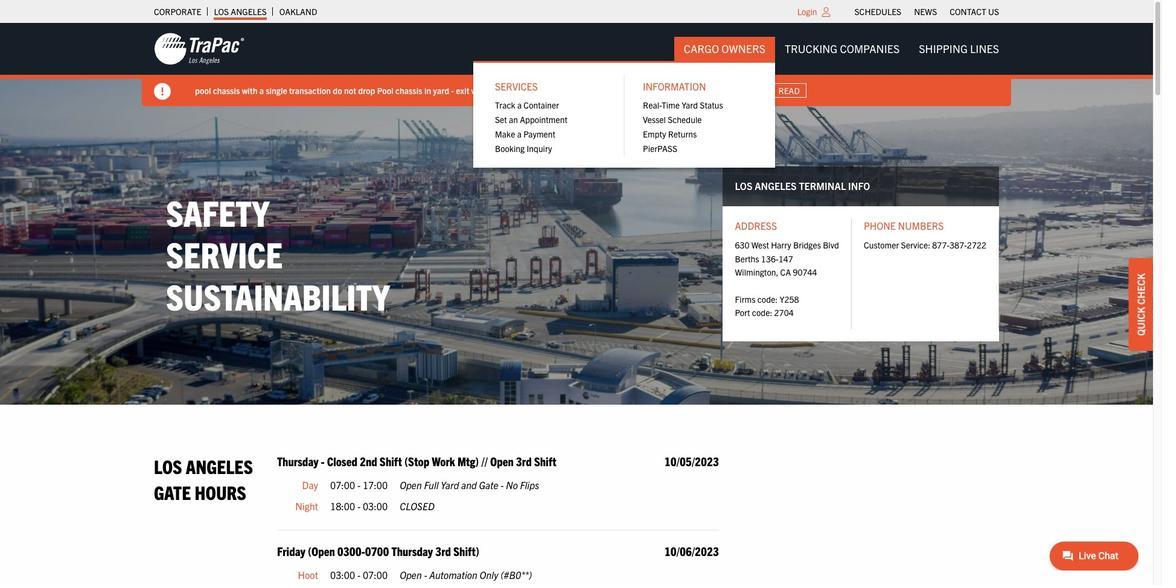 Task type: locate. For each thing, give the bounding box(es) containing it.
1 with from the left
[[242, 85, 258, 96]]

10/05/2023
[[665, 454, 719, 469]]

service:
[[901, 240, 931, 251]]

firms code:  y258 port code:  2704
[[735, 294, 799, 318]]

0 vertical spatial yard
[[682, 100, 698, 111]]

0 vertical spatial 3rd
[[516, 454, 532, 469]]

0 horizontal spatial yard
[[441, 479, 459, 491]]

gate right and
[[479, 479, 499, 491]]

shift)
[[454, 544, 480, 559]]

los angeles terminal info
[[735, 180, 871, 192]]

information menu item
[[634, 75, 763, 156]]

menu bar
[[849, 3, 1006, 20], [474, 37, 1009, 168]]

2704
[[775, 308, 794, 318]]

real-time yard status link
[[634, 98, 763, 113]]

0 horizontal spatial 3rd
[[436, 544, 451, 559]]

thursday right 0700 at the bottom left of page
[[392, 544, 433, 559]]

1 vertical spatial code:
[[752, 308, 773, 318]]

phone
[[864, 220, 896, 232]]

2 / from the left
[[729, 85, 732, 96]]

1 horizontal spatial /
[[729, 85, 732, 96]]

2 vertical spatial angeles
[[186, 455, 253, 478]]

make
[[495, 129, 515, 140]]

payment
[[524, 129, 556, 140]]

open for work
[[400, 479, 422, 491]]

0 horizontal spatial with
[[242, 85, 258, 96]]

- down 0300-
[[357, 570, 361, 582]]

07:00 down 0700 at the bottom left of page
[[363, 570, 388, 582]]

2nd
[[360, 454, 377, 469]]

a right make
[[517, 129, 522, 140]]

pool right solid icon
[[195, 85, 211, 96]]

angeles for los angeles gate hours
[[186, 455, 253, 478]]

and
[[461, 479, 477, 491]]

menu containing track a container
[[486, 98, 615, 156]]

angeles for los angeles terminal info
[[755, 180, 797, 192]]

corporate link
[[154, 3, 201, 20]]

shift up flips
[[534, 454, 557, 469]]

0 horizontal spatial thursday
[[277, 454, 319, 469]]

angeles inside los angeles gate hours
[[186, 455, 253, 478]]

pool
[[195, 85, 211, 96], [503, 85, 519, 96]]

sustainability
[[166, 274, 390, 318]]

open down friday  (open 0300-0700 thursday 3rd shift)
[[400, 570, 422, 582]]

menu bar containing schedules
[[849, 3, 1006, 20]]

a left single
[[259, 85, 264, 96]]

pierpass
[[643, 143, 678, 154]]

angeles left oakland link
[[231, 6, 267, 17]]

a right track
[[518, 100, 522, 111]]

quick check
[[1135, 274, 1148, 336]]

0 vertical spatial angeles
[[231, 6, 267, 17]]

real-time yard status vessel schedule empty returns pierpass
[[643, 100, 723, 154]]

1 horizontal spatial shift
[[534, 454, 557, 469]]

0 horizontal spatial /
[[697, 85, 699, 96]]

appointment
[[520, 114, 568, 125]]

los angeles image
[[154, 32, 245, 66]]

bridges
[[794, 240, 821, 251]]

menu for information
[[634, 98, 763, 156]]

real-
[[643, 100, 662, 111]]

closed
[[327, 454, 358, 469]]

0 vertical spatial 03:00
[[363, 501, 388, 513]]

1 horizontal spatial 07:00
[[363, 570, 388, 582]]

2 shift from the left
[[534, 454, 557, 469]]

firms
[[735, 294, 756, 305]]

chassis left in
[[396, 85, 423, 96]]

customer service: 877-387-2722
[[864, 240, 987, 251]]

phone numbers
[[864, 220, 944, 232]]

03:00 down 0300-
[[330, 570, 355, 582]]

berths
[[735, 253, 760, 264]]

1 vertical spatial thursday
[[392, 544, 433, 559]]

1 chassis from the left
[[213, 85, 240, 96]]

los angeles link
[[214, 3, 267, 20]]

open right //
[[490, 454, 514, 469]]

contact us link
[[950, 3, 1000, 20]]

track a container link
[[486, 98, 615, 113]]

1 vertical spatial yard
[[441, 479, 459, 491]]

thursday
[[277, 454, 319, 469], [392, 544, 433, 559]]

open full yard and gate - no flips
[[400, 479, 540, 491]]

03:00 - 07:00
[[330, 570, 388, 582]]

- left no
[[501, 479, 504, 491]]

1 horizontal spatial thursday
[[392, 544, 433, 559]]

1 vertical spatial open
[[400, 479, 422, 491]]

1 horizontal spatial 3rd
[[516, 454, 532, 469]]

schedules
[[855, 6, 902, 17]]

wilmington,
[[735, 267, 779, 278]]

pierpass link
[[634, 141, 763, 156]]

2 chassis from the left
[[396, 85, 423, 96]]

open for shift)
[[400, 570, 422, 582]]

yard right full
[[441, 479, 459, 491]]

angeles up hours
[[186, 455, 253, 478]]

0700
[[365, 544, 389, 559]]

oakland link
[[280, 3, 317, 20]]

angeles for los angeles
[[231, 6, 267, 17]]

/ up "real-time yard status" link
[[697, 85, 699, 96]]

companies
[[840, 42, 900, 56]]

thursday up the day
[[277, 454, 319, 469]]

los angeles gate hours
[[154, 455, 253, 504]]

code: right port
[[752, 308, 773, 318]]

trucking companies
[[785, 42, 900, 56]]

relative
[[573, 85, 601, 96]]

menu containing services
[[474, 61, 776, 168]]

3 chassis from the left
[[521, 85, 548, 96]]

work
[[432, 454, 455, 469]]

0 horizontal spatial pool
[[195, 85, 211, 96]]

schedules link
[[855, 3, 902, 20]]

03:00 down 17:00
[[363, 501, 388, 513]]

630 west harry bridges blvd berths 136-147 wilmington, ca 90744
[[735, 240, 839, 278]]

los for los angeles
[[214, 6, 229, 17]]

0 horizontal spatial chassis
[[213, 85, 240, 96]]

banner
[[0, 23, 1163, 168]]

read link
[[772, 83, 807, 98]]

- left exit
[[451, 85, 454, 96]]

chassis down los angeles image
[[213, 85, 240, 96]]

y258
[[780, 294, 799, 305]]

status
[[700, 100, 723, 111]]

cargo owners link
[[674, 37, 776, 61]]

2 vertical spatial los
[[154, 455, 182, 478]]

trucking
[[785, 42, 838, 56]]

yard up schedule
[[682, 100, 698, 111]]

time
[[662, 100, 680, 111]]

1 vertical spatial menu bar
[[474, 37, 1009, 168]]

cargo owners
[[684, 42, 766, 56]]

release
[[603, 85, 629, 96]]

booking
[[495, 143, 525, 154]]

shift right 2nd
[[380, 454, 402, 469]]

1 horizontal spatial with
[[472, 85, 487, 96]]

- left 17:00
[[357, 479, 361, 491]]

/ left 'pop45'
[[729, 85, 732, 96]]

chassis up container
[[521, 85, 548, 96]]

1 vertical spatial los
[[735, 180, 753, 192]]

1 horizontal spatial yard
[[682, 100, 698, 111]]

0 horizontal spatial 07:00
[[330, 479, 355, 491]]

a
[[259, 85, 264, 96], [518, 100, 522, 111], [517, 129, 522, 140]]

2 horizontal spatial chassis
[[521, 85, 548, 96]]

1 / from the left
[[697, 85, 699, 96]]

friday
[[277, 544, 306, 559]]

0 vertical spatial a
[[259, 85, 264, 96]]

0 horizontal spatial 03:00
[[330, 570, 355, 582]]

1 horizontal spatial los
[[214, 6, 229, 17]]

los inside los angeles gate hours
[[154, 455, 182, 478]]

1 vertical spatial 03:00
[[330, 570, 355, 582]]

open
[[490, 454, 514, 469], [400, 479, 422, 491], [400, 570, 422, 582]]

los inside 'los angeles' link
[[214, 6, 229, 17]]

3rd left shift)
[[436, 544, 451, 559]]

0 horizontal spatial gate
[[154, 481, 191, 504]]

yard for status
[[682, 100, 698, 111]]

pop40
[[701, 85, 727, 96]]

returns
[[668, 129, 697, 140]]

2 vertical spatial open
[[400, 570, 422, 582]]

gate inside los angeles gate hours
[[154, 481, 191, 504]]

an
[[509, 114, 518, 125]]

menu bar containing cargo owners
[[474, 37, 1009, 168]]

menu for cargo owners
[[474, 61, 776, 168]]

17:00
[[363, 479, 388, 491]]

code:
[[758, 294, 778, 305], [752, 308, 773, 318]]

pop20
[[668, 85, 695, 96]]

yard inside real-time yard status vessel schedule empty returns pierpass
[[682, 100, 698, 111]]

0 horizontal spatial shift
[[380, 454, 402, 469]]

0 vertical spatial menu bar
[[849, 3, 1006, 20]]

136-
[[761, 253, 779, 264]]

customer
[[864, 240, 900, 251]]

set an appointment link
[[486, 113, 615, 127]]

3rd up flips
[[516, 454, 532, 469]]

pool right the
[[503, 85, 519, 96]]

menu containing real-time yard status
[[634, 98, 763, 156]]

menu
[[474, 61, 776, 168], [486, 98, 615, 156], [634, 98, 763, 156]]

0 horizontal spatial los
[[154, 455, 182, 478]]

safety service sustainability
[[166, 190, 390, 318]]

1 horizontal spatial 03:00
[[363, 501, 388, 513]]

open left full
[[400, 479, 422, 491]]

with left the
[[472, 85, 487, 96]]

with left single
[[242, 85, 258, 96]]

07:00 - 17:00
[[330, 479, 388, 491]]

1 vertical spatial angeles
[[755, 180, 797, 192]]

no
[[506, 479, 518, 491]]

news
[[914, 6, 937, 17]]

code: up the 2704 on the bottom of page
[[758, 294, 778, 305]]

07:00 up 18:00
[[330, 479, 355, 491]]

(stop
[[405, 454, 430, 469]]

1 pool from the left
[[195, 85, 211, 96]]

2 horizontal spatial los
[[735, 180, 753, 192]]

with
[[242, 85, 258, 96], [472, 85, 487, 96]]

gate left hours
[[154, 481, 191, 504]]

3rd
[[516, 454, 532, 469], [436, 544, 451, 559]]

0 vertical spatial 07:00
[[330, 479, 355, 491]]

0 vertical spatial los
[[214, 6, 229, 17]]

inquiry
[[527, 143, 552, 154]]

info
[[849, 180, 871, 192]]

in
[[425, 85, 431, 96]]

1 horizontal spatial chassis
[[396, 85, 423, 96]]

1 horizontal spatial pool
[[503, 85, 519, 96]]

angeles up address
[[755, 180, 797, 192]]



Task type: describe. For each thing, give the bounding box(es) containing it.
owners
[[722, 42, 766, 56]]

night
[[296, 501, 318, 513]]

10/06/2023
[[665, 544, 719, 559]]

18:00 - 03:00
[[330, 501, 388, 513]]

information
[[643, 81, 706, 93]]

track
[[495, 100, 516, 111]]

387-
[[950, 240, 967, 251]]

yard for and
[[441, 479, 459, 491]]

contact
[[950, 6, 987, 17]]

cargo
[[684, 42, 719, 56]]

login
[[798, 6, 817, 17]]

terminal
[[799, 180, 846, 192]]

services
[[495, 81, 538, 93]]

number
[[631, 85, 660, 96]]

0 vertical spatial open
[[490, 454, 514, 469]]

full
[[424, 479, 439, 491]]

service
[[166, 232, 283, 276]]

solid image
[[154, 83, 171, 100]]

harry
[[771, 240, 792, 251]]

1 vertical spatial 07:00
[[363, 570, 388, 582]]

flips
[[520, 479, 540, 491]]

thursday - closed 2nd shift (stop work mtg) // open 3rd shift
[[277, 454, 557, 469]]

booking inquiry link
[[486, 141, 615, 156]]

only
[[480, 570, 499, 582]]

ca
[[781, 267, 791, 278]]

los angeles
[[214, 6, 267, 17]]

1 vertical spatial a
[[518, 100, 522, 111]]

port
[[735, 308, 750, 318]]

west
[[752, 240, 769, 251]]

1 shift from the left
[[380, 454, 402, 469]]

single
[[266, 85, 287, 96]]

pool
[[377, 85, 394, 96]]

0 vertical spatial code:
[[758, 294, 778, 305]]

1 vertical spatial 3rd
[[436, 544, 451, 559]]

friday  (open 0300-0700 thursday 3rd shift)
[[277, 544, 480, 559]]

90744
[[793, 267, 818, 278]]

check
[[1135, 274, 1148, 305]]

los for los angeles gate hours
[[154, 455, 182, 478]]

18:00
[[330, 501, 355, 513]]

shipping
[[919, 42, 968, 56]]

shipping lines link
[[910, 37, 1009, 61]]

147
[[779, 253, 793, 264]]

transaction
[[289, 85, 331, 96]]

set
[[495, 114, 507, 125]]

quick check link
[[1129, 259, 1154, 351]]

- right 18:00
[[357, 501, 361, 513]]

information link
[[634, 75, 763, 98]]

make a payment link
[[486, 127, 615, 141]]

0 vertical spatial thursday
[[277, 454, 319, 469]]

hoot
[[298, 570, 318, 582]]

schedule
[[668, 114, 702, 125]]

2 vertical spatial a
[[517, 129, 522, 140]]

2722
[[967, 240, 987, 251]]

light image
[[822, 7, 831, 17]]

banner containing cargo owners
[[0, 23, 1163, 168]]

cargo owners menu item
[[474, 37, 776, 168]]

menu for services
[[486, 98, 615, 156]]

(#b0**)
[[501, 570, 532, 582]]

exit
[[456, 85, 470, 96]]

not
[[344, 85, 356, 96]]

safety
[[166, 190, 270, 234]]

(open
[[308, 544, 335, 559]]

vessel
[[643, 114, 666, 125]]

lines
[[971, 42, 1000, 56]]

news link
[[914, 3, 937, 20]]

automation
[[430, 570, 478, 582]]

contact us
[[950, 6, 1000, 17]]

blvd
[[823, 240, 839, 251]]

2 pool from the left
[[503, 85, 519, 96]]

pop45
[[734, 85, 760, 96]]

services link
[[486, 75, 615, 98]]

1 horizontal spatial gate
[[479, 479, 499, 491]]

closed
[[400, 501, 435, 513]]

address
[[735, 220, 777, 232]]

2 with from the left
[[472, 85, 487, 96]]

oakland
[[280, 6, 317, 17]]

under
[[550, 85, 571, 96]]

us
[[989, 6, 1000, 17]]

pool chassis with a single transaction  do not drop pool chassis in yard -  exit with the pool chassis under relative release number -  pop20 / pop40 / pop45
[[195, 85, 760, 96]]

numbers
[[898, 220, 944, 232]]

- left closed
[[321, 454, 325, 469]]

track a container set an appointment make a payment booking inquiry
[[495, 100, 568, 154]]

do
[[333, 85, 342, 96]]

drop
[[358, 85, 375, 96]]

- up time
[[662, 85, 664, 96]]

- left automation in the left of the page
[[424, 570, 427, 582]]

los for los angeles terminal info
[[735, 180, 753, 192]]

empty
[[643, 129, 666, 140]]

services menu item
[[486, 75, 615, 156]]



Task type: vqa. For each thing, say whether or not it's contained in the screenshot.
shift
yes



